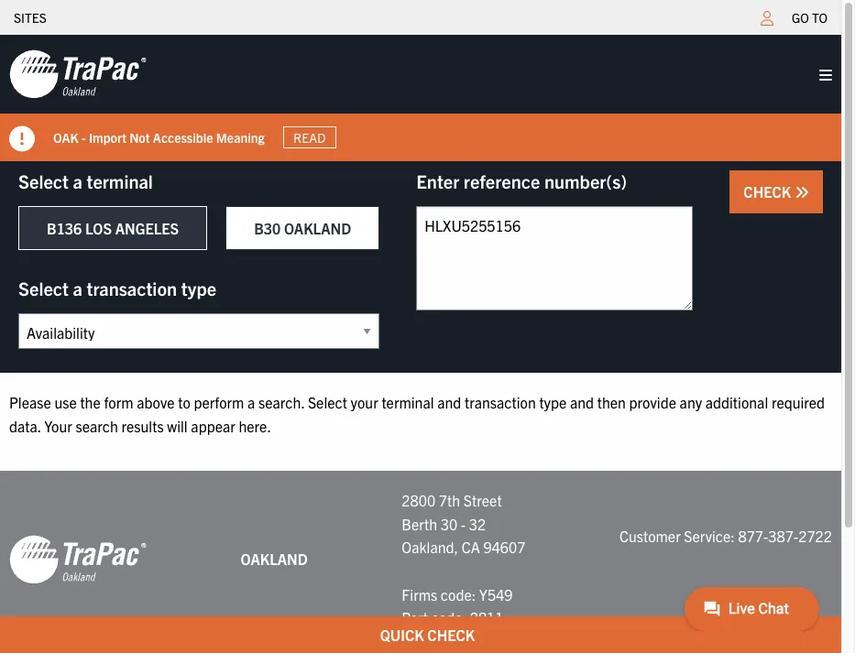 Task type: locate. For each thing, give the bounding box(es) containing it.
select inside please use the form above to perform a search. select your terminal and transaction type and then provide any additional required data. your search results will appear here.
[[308, 393, 348, 412]]

1 vertical spatial transaction
[[465, 393, 536, 412]]

1 vertical spatial select
[[18, 277, 69, 300]]

1 horizontal spatial and
[[570, 393, 594, 412]]

terminal right your
[[382, 393, 434, 412]]

Enter reference number(s) text field
[[417, 206, 694, 311]]

- inside 2800 7th street berth 30 - 32 oakland, ca 94607
[[461, 515, 466, 534]]

check button
[[730, 171, 824, 214]]

type
[[181, 277, 217, 300], [540, 393, 567, 412]]

1 vertical spatial oakland image
[[9, 535, 147, 586]]

0 horizontal spatial solid image
[[9, 127, 35, 152]]

oakland,
[[402, 539, 459, 557]]

use
[[54, 393, 77, 412]]

transaction
[[87, 277, 177, 300], [465, 393, 536, 412]]

select
[[18, 170, 69, 193], [18, 277, 69, 300], [308, 393, 348, 412]]

appear
[[191, 417, 235, 435]]

0 vertical spatial code:
[[441, 586, 476, 604]]

- inside banner
[[82, 129, 86, 145]]

check
[[744, 183, 795, 201], [428, 626, 475, 645]]

0 vertical spatial oakland image
[[9, 49, 147, 100]]

select left your
[[308, 393, 348, 412]]

a down oak in the top left of the page
[[73, 170, 82, 193]]

2 vertical spatial select
[[308, 393, 348, 412]]

1 horizontal spatial check
[[744, 183, 795, 201]]

and left then at the bottom of the page
[[570, 393, 594, 412]]

code:
[[441, 586, 476, 604], [432, 609, 467, 627]]

footer containing 2800 7th street
[[0, 472, 842, 654]]

1 vertical spatial type
[[540, 393, 567, 412]]

2800
[[402, 492, 436, 510]]

terminal down import at the top of the page
[[87, 170, 153, 193]]

0 vertical spatial select
[[18, 170, 69, 193]]

0 horizontal spatial transaction
[[87, 277, 177, 300]]

1 vertical spatial -
[[461, 515, 466, 534]]

0 vertical spatial -
[[82, 129, 86, 145]]

firms
[[402, 586, 438, 604]]

angeles
[[115, 219, 179, 238]]

1 vertical spatial terminal
[[382, 393, 434, 412]]

7th
[[439, 492, 460, 510]]

0 horizontal spatial and
[[438, 393, 462, 412]]

a
[[73, 170, 82, 193], [73, 277, 82, 300], [248, 393, 255, 412]]

y549
[[480, 586, 513, 604]]

berth
[[402, 515, 437, 534]]

banner
[[0, 35, 856, 161]]

0 vertical spatial a
[[73, 170, 82, 193]]

terminal inside please use the form above to perform a search. select your terminal and transaction type and then provide any additional required data. your search results will appear here.
[[382, 393, 434, 412]]

- right 30
[[461, 515, 466, 534]]

not
[[129, 129, 150, 145]]

footer
[[0, 472, 842, 654]]

b30 oakland
[[254, 219, 351, 238]]

check inside button
[[744, 183, 795, 201]]

oakland image
[[9, 49, 147, 100], [9, 535, 147, 586]]

los
[[85, 219, 112, 238]]

2 vertical spatial a
[[248, 393, 255, 412]]

search
[[76, 417, 118, 435]]

perform
[[194, 393, 244, 412]]

will
[[167, 417, 188, 435]]

1 vertical spatial code:
[[432, 609, 467, 627]]

select for select a terminal
[[18, 170, 69, 193]]

select for select a transaction type
[[18, 277, 69, 300]]

a up here.
[[248, 393, 255, 412]]

-
[[82, 129, 86, 145], [461, 515, 466, 534]]

0 vertical spatial solid image
[[9, 127, 35, 152]]

oakland
[[284, 219, 351, 238], [241, 550, 308, 569]]

0 horizontal spatial -
[[82, 129, 86, 145]]

and right your
[[438, 393, 462, 412]]

0 vertical spatial terminal
[[87, 170, 153, 193]]

number(s)
[[545, 170, 627, 193]]

enter reference number(s)
[[417, 170, 627, 193]]

and
[[438, 393, 462, 412], [570, 393, 594, 412]]

street
[[464, 492, 502, 510]]

select down oak in the top left of the page
[[18, 170, 69, 193]]

1 horizontal spatial terminal
[[382, 393, 434, 412]]

search.
[[259, 393, 305, 412]]

1 horizontal spatial -
[[461, 515, 466, 534]]

1 horizontal spatial solid image
[[795, 185, 810, 200]]

code: up 2811
[[441, 586, 476, 604]]

1 horizontal spatial type
[[540, 393, 567, 412]]

- right oak in the top left of the page
[[82, 129, 86, 145]]

your
[[44, 417, 72, 435]]

a for transaction
[[73, 277, 82, 300]]

code: right port
[[432, 609, 467, 627]]

a down "b136"
[[73, 277, 82, 300]]

0 horizontal spatial type
[[181, 277, 217, 300]]

select down "b136"
[[18, 277, 69, 300]]

solid image
[[820, 68, 833, 83]]

0 vertical spatial check
[[744, 183, 795, 201]]

1 vertical spatial a
[[73, 277, 82, 300]]

1 vertical spatial solid image
[[795, 185, 810, 200]]

terminal
[[87, 170, 153, 193], [382, 393, 434, 412]]

1 oakland image from the top
[[9, 49, 147, 100]]

port
[[402, 609, 428, 627]]

2 and from the left
[[570, 393, 594, 412]]

0 horizontal spatial check
[[428, 626, 475, 645]]

1 horizontal spatial transaction
[[465, 393, 536, 412]]

accessible
[[153, 129, 213, 145]]

32
[[469, 515, 486, 534]]

solid image
[[9, 127, 35, 152], [795, 185, 810, 200]]

1 vertical spatial check
[[428, 626, 475, 645]]

1 vertical spatial oakland
[[241, 550, 308, 569]]

read
[[294, 129, 326, 146]]

select a transaction type
[[18, 277, 217, 300]]



Task type: vqa. For each thing, say whether or not it's contained in the screenshot.
use at the left bottom
yes



Task type: describe. For each thing, give the bounding box(es) containing it.
solid image inside banner
[[9, 127, 35, 152]]

a for terminal
[[73, 170, 82, 193]]

quick check
[[380, 626, 475, 645]]

transaction inside please use the form above to perform a search. select your terminal and transaction type and then provide any additional required data. your search results will appear here.
[[465, 393, 536, 412]]

2800 7th street berth 30 - 32 oakland, ca 94607
[[402, 492, 526, 557]]

your
[[351, 393, 379, 412]]

form
[[104, 393, 133, 412]]

to
[[178, 393, 191, 412]]

2722
[[799, 527, 833, 545]]

go
[[792, 9, 810, 26]]

quick
[[380, 626, 424, 645]]

0 horizontal spatial terminal
[[87, 170, 153, 193]]

provide
[[630, 393, 677, 412]]

type inside please use the form above to perform a search. select your terminal and transaction type and then provide any additional required data. your search results will appear here.
[[540, 393, 567, 412]]

select a terminal
[[18, 170, 153, 193]]

any
[[680, 393, 703, 412]]

877-
[[739, 527, 769, 545]]

light image
[[761, 11, 774, 26]]

additional
[[706, 393, 769, 412]]

a inside please use the form above to perform a search. select your terminal and transaction type and then provide any additional required data. your search results will appear here.
[[248, 393, 255, 412]]

0 vertical spatial type
[[181, 277, 217, 300]]

to
[[813, 9, 828, 26]]

30
[[441, 515, 458, 534]]

94607
[[484, 539, 526, 557]]

ca
[[462, 539, 480, 557]]

2811
[[470, 609, 504, 627]]

the
[[80, 393, 101, 412]]

go to
[[792, 9, 828, 26]]

meaning
[[216, 129, 265, 145]]

here.
[[239, 417, 271, 435]]

import
[[89, 129, 127, 145]]

above
[[137, 393, 175, 412]]

firms code:  y549 port code:  2811
[[402, 586, 513, 627]]

enter
[[417, 170, 460, 193]]

customer service: 877-387-2722
[[620, 527, 833, 545]]

results
[[122, 417, 164, 435]]

0 vertical spatial oakland
[[284, 219, 351, 238]]

0 vertical spatial transaction
[[87, 277, 177, 300]]

please
[[9, 393, 51, 412]]

sites
[[14, 9, 47, 26]]

b136 los angeles
[[47, 219, 179, 238]]

required
[[772, 393, 825, 412]]

then
[[598, 393, 626, 412]]

b136
[[47, 219, 82, 238]]

387-
[[769, 527, 799, 545]]

oak - import not accessible meaning
[[53, 129, 265, 145]]

banner containing oak - import not accessible meaning
[[0, 35, 856, 161]]

customer
[[620, 527, 681, 545]]

oak
[[53, 129, 79, 145]]

quick check link
[[0, 617, 856, 654]]

solid image inside check button
[[795, 185, 810, 200]]

2 oakland image from the top
[[9, 535, 147, 586]]

1 and from the left
[[438, 393, 462, 412]]

data.
[[9, 417, 41, 435]]

service:
[[684, 527, 735, 545]]

reference
[[464, 170, 540, 193]]

b30
[[254, 219, 281, 238]]

please use the form above to perform a search. select your terminal and transaction type and then provide any additional required data. your search results will appear here.
[[9, 393, 825, 435]]

read link
[[283, 126, 337, 149]]



